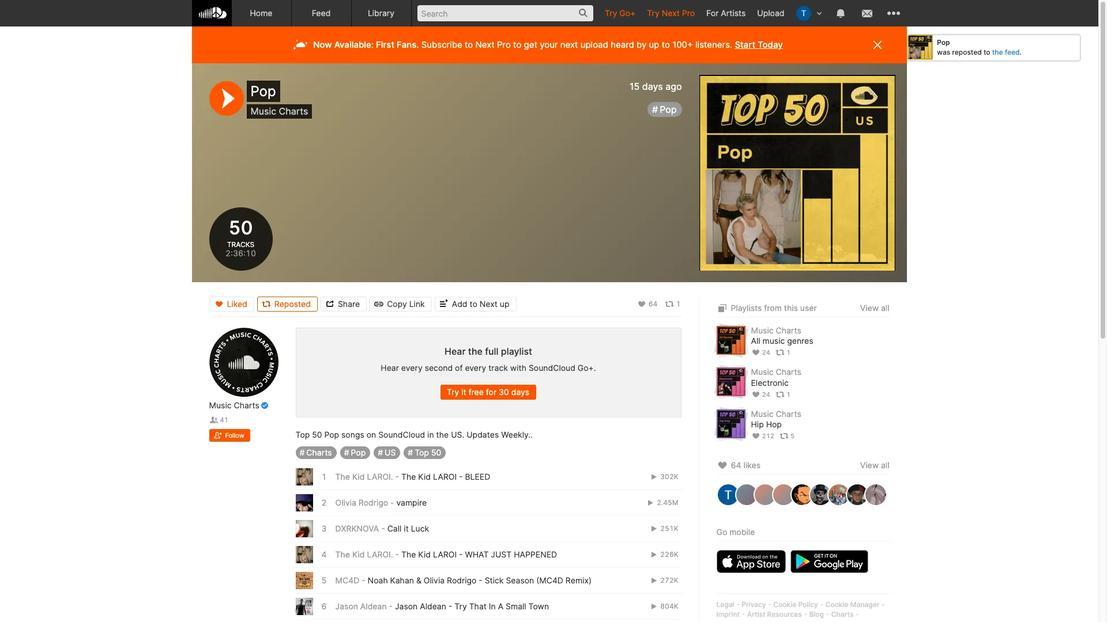 Task type: vqa. For each thing, say whether or not it's contained in the screenshot.
favorite at left top
no



Task type: locate. For each thing, give the bounding box(es) containing it.
50 inside '50 tracks 2:36:10'
[[229, 217, 253, 239]]

3
[[321, 524, 327, 534]]

pro left get
[[497, 39, 511, 50]]

cookie left manager
[[825, 601, 849, 610]]

1 horizontal spatial days
[[642, 81, 663, 92]]

1 vertical spatial view
[[860, 461, 879, 471]]

next
[[662, 8, 680, 18], [475, 39, 495, 50], [480, 299, 498, 309]]

in
[[427, 430, 434, 440]]

0 vertical spatial view all
[[860, 303, 889, 313]]

try right go+
[[647, 8, 660, 18]]

heard
[[611, 39, 634, 50]]

0 horizontal spatial rodrigo
[[359, 498, 388, 508]]

1 horizontal spatial pop link
[[648, 102, 682, 117]]

liked
[[227, 299, 247, 309]]

226k
[[658, 551, 678, 559]]

1 link down the "all music genres" 'link'
[[775, 349, 791, 357]]

⁃
[[736, 601, 740, 610], [768, 601, 772, 610], [820, 601, 824, 610], [881, 601, 885, 610], [742, 611, 745, 619], [804, 611, 807, 619], [826, 611, 829, 619], [855, 611, 859, 619]]

jason down kahan
[[395, 602, 418, 612]]

try next pro link
[[641, 0, 701, 26]]

64 for 64
[[649, 300, 658, 308]]

try left the free
[[447, 388, 459, 398]]

0 vertical spatial view
[[860, 303, 879, 313]]

playlist stats element for music charts all music genres
[[751, 347, 889, 359]]

home
[[250, 8, 272, 18]]

2 horizontal spatial 50
[[431, 448, 441, 458]]

1 vertical spatial hear
[[381, 363, 399, 373]]

1 link for music charts all music genres
[[775, 349, 791, 357]]

get
[[524, 39, 537, 50]]

now
[[313, 39, 332, 50]]

cookie up resources
[[773, 601, 796, 610]]

luck
[[411, 524, 429, 534]]

laroi. down us link
[[367, 472, 393, 482]]

2 vertical spatial 50
[[431, 448, 441, 458]]

1 view all from the top
[[860, 303, 889, 313]]

aldean down the &
[[420, 602, 446, 612]]

it right call
[[404, 524, 409, 534]]

top for top 50 pop songs on soundcloud in the us. updates weekly..
[[296, 430, 310, 440]]

of
[[455, 363, 463, 373]]

2 view all from the top
[[860, 461, 889, 471]]

1 jason from the left
[[335, 602, 358, 612]]

- down kahan
[[389, 602, 393, 612]]

playlist stats element containing 212
[[751, 430, 889, 443]]

to right add
[[470, 299, 477, 309]]

0 horizontal spatial 64
[[649, 300, 658, 308]]

0 horizontal spatial up
[[500, 299, 509, 309]]

laroi down top 50
[[433, 472, 457, 482]]

blog link
[[809, 611, 824, 619]]

0 horizontal spatial days
[[511, 388, 529, 398]]

1 vertical spatial rodrigo
[[447, 576, 476, 586]]

1 horizontal spatial 64
[[731, 461, 741, 471]]

try inside try go+ 'link'
[[605, 8, 617, 18]]

0 vertical spatial pop link
[[648, 102, 682, 117]]

1 horizontal spatial aldean
[[420, 602, 446, 612]]

⁃ right manager
[[881, 601, 885, 610]]

1 vertical spatial 5
[[321, 576, 327, 586]]

this
[[784, 303, 798, 313]]

0 horizontal spatial cookie
[[773, 601, 796, 610]]

2 aldean from the left
[[420, 602, 446, 612]]

1 24 from the top
[[762, 349, 770, 357]]

reposted
[[952, 48, 982, 56]]

to left the feed link
[[984, 48, 990, 56]]

1 vertical spatial days
[[511, 388, 529, 398]]

fans.
[[397, 39, 419, 50]]

0 vertical spatial 24 link
[[751, 349, 770, 357]]

the left full
[[468, 346, 483, 357]]

1 horizontal spatial up
[[649, 39, 659, 50]]

view all for 64 likes
[[860, 461, 889, 471]]

0 vertical spatial laroi
[[433, 472, 457, 482]]

jason right 6
[[335, 602, 358, 612]]

pop link down "15 days ago"
[[648, 102, 682, 117]]

None search field
[[411, 0, 599, 26]]

the right in
[[436, 430, 449, 440]]

next up "100+"
[[662, 8, 680, 18]]

artist
[[747, 611, 765, 619]]

1 down the "all music genres" 'link'
[[786, 349, 791, 357]]

next
[[560, 39, 578, 50]]

2 every from the left
[[465, 363, 486, 373]]

1 vertical spatial view all
[[860, 461, 889, 471]]

5
[[791, 433, 795, 441], [321, 576, 327, 586]]

1 view from the top
[[860, 303, 879, 313]]

the kid laroi. link down dxrknova link
[[335, 550, 393, 560]]

1 vertical spatial tara schultz's avatar element
[[716, 484, 739, 507]]

1 horizontal spatial jason
[[395, 602, 418, 612]]

music charts all music genres
[[751, 326, 813, 346]]

1 all from the top
[[881, 303, 889, 313]]

mohammadsakiam's avatar element
[[809, 484, 832, 507]]

0 vertical spatial hear
[[445, 346, 466, 357]]

pop music charts
[[251, 83, 308, 117]]

up right add
[[500, 299, 509, 309]]

a
[[498, 602, 503, 612]]

2:36:10
[[225, 249, 256, 259]]

try for try next pro
[[647, 8, 660, 18]]

5 link
[[780, 433, 795, 441]]

the kid laroi. link up olivia rodrigo link on the left bottom of page
[[335, 472, 393, 482]]

1 horizontal spatial cookie
[[825, 601, 849, 610]]

copy link button
[[370, 297, 432, 312]]

50 down in
[[431, 448, 441, 458]]

olivia right 2
[[335, 498, 356, 508]]

1 horizontal spatial it
[[461, 388, 466, 398]]

rodrigo up the dxrknova - call it luck
[[359, 498, 388, 508]]

0 horizontal spatial aldean
[[360, 602, 387, 612]]

0 horizontal spatial charts link
[[296, 447, 337, 460]]

1 vertical spatial 64
[[731, 461, 741, 471]]

64 inside 64 'link'
[[649, 300, 658, 308]]

50 tracks 2:36:10
[[225, 217, 256, 259]]

1 vertical spatial up
[[500, 299, 509, 309]]

reposted
[[274, 299, 311, 309]]

0 vertical spatial laroi.
[[367, 472, 393, 482]]

0 horizontal spatial soundcloud
[[378, 430, 425, 440]]

pro left for
[[682, 8, 695, 18]]

just
[[491, 550, 512, 560]]

it left the free
[[461, 388, 466, 398]]

1 vertical spatial the
[[468, 346, 483, 357]]

hear up of
[[445, 346, 466, 357]]

- left vampire
[[390, 498, 394, 508]]

try inside try it free for 30 days link
[[447, 388, 459, 398]]

charts link
[[296, 447, 337, 460], [831, 611, 854, 619]]

electronic element
[[716, 368, 745, 397]]

your
[[540, 39, 558, 50]]

0 vertical spatial rodrigo
[[359, 498, 388, 508]]

try left go+
[[605, 8, 617, 18]]

likes
[[744, 461, 761, 471]]

2 24 link from the top
[[751, 391, 770, 399]]

0 vertical spatial all
[[881, 303, 889, 313]]

try left that
[[455, 602, 467, 612]]

0 vertical spatial 24
[[762, 349, 770, 357]]

0 horizontal spatial it
[[404, 524, 409, 534]]

1 link down electronic link
[[775, 391, 791, 399]]

charts link up the kid laroi - bleed element
[[296, 447, 337, 460]]

1 right 64 'link'
[[676, 300, 681, 308]]

0 horizontal spatial the
[[436, 430, 449, 440]]

top down top 50 pop songs on soundcloud in the us. updates weekly..
[[415, 448, 429, 458]]

1 vertical spatial laroi
[[433, 550, 457, 560]]

laroi. down the dxrknova - call it luck
[[367, 550, 393, 560]]

0 vertical spatial days
[[642, 81, 663, 92]]

the right 4 at left
[[335, 550, 350, 560]]

the left feed
[[992, 48, 1003, 56]]

0 horizontal spatial hear
[[381, 363, 399, 373]]

soundcloud inside the hear the full playlist hear every second of every track with soundcloud go+.
[[529, 363, 575, 373]]

1 down music charts electronic
[[786, 391, 791, 399]]

happened
[[514, 550, 557, 560]]

50 for top 50 pop songs on soundcloud in the us. updates weekly..
[[312, 430, 322, 440]]

1 horizontal spatial soundcloud
[[529, 363, 575, 373]]

pro
[[682, 8, 695, 18], [497, 39, 511, 50]]

- down call
[[395, 550, 399, 560]]

0 vertical spatial charts link
[[296, 447, 337, 460]]

0 vertical spatial up
[[649, 39, 659, 50]]

view all for playlists from this user
[[860, 303, 889, 313]]

1 horizontal spatial 5
[[791, 433, 795, 441]]

1 aldean from the left
[[360, 602, 387, 612]]

charts link down cookie manager 'link'
[[831, 611, 854, 619]]

pop
[[937, 38, 950, 47], [251, 83, 276, 100], [660, 104, 677, 116], [324, 430, 339, 440], [351, 448, 366, 458]]

24 down electronic link
[[762, 391, 770, 399]]

view all
[[860, 303, 889, 313], [860, 461, 889, 471]]

⁃ left artist
[[742, 611, 745, 619]]

2
[[321, 498, 327, 508]]

music charts's avatar element
[[209, 328, 278, 397]]

1 vertical spatial 50
[[312, 430, 322, 440]]

0 horizontal spatial olivia
[[335, 498, 356, 508]]

every left "second"
[[401, 363, 422, 373]]

music inside music charts all music genres
[[751, 326, 774, 336]]

0 vertical spatial top
[[296, 430, 310, 440]]

pop link down songs
[[340, 447, 370, 460]]

pop element
[[699, 75, 895, 271]]

in
[[489, 602, 496, 612]]

2 24 from the top
[[762, 391, 770, 399]]

music inside music charts hip hop
[[751, 409, 774, 419]]

0 vertical spatial 50
[[229, 217, 253, 239]]

1 vertical spatial top
[[415, 448, 429, 458]]

0 horizontal spatial 50
[[229, 217, 253, 239]]

electronic link
[[751, 378, 789, 388]]

hear left "second"
[[381, 363, 399, 373]]

share button
[[321, 297, 367, 312]]

1 vertical spatial next
[[475, 39, 495, 50]]

1 horizontal spatial every
[[465, 363, 486, 373]]

top up the kid laroi - bleed element
[[296, 430, 310, 440]]

0 horizontal spatial 5
[[321, 576, 327, 586]]

pop was reposted to the feed .
[[937, 38, 1022, 56]]

vampire element
[[296, 495, 313, 512]]

1 laroi from the top
[[433, 472, 457, 482]]

all
[[881, 303, 889, 313], [881, 461, 889, 471]]

2 all from the top
[[881, 461, 889, 471]]

24 link down electronic link
[[751, 391, 770, 399]]

hear the full playlist hear every second of every track with soundcloud go+.
[[381, 346, 596, 373]]

0 vertical spatial 64
[[649, 300, 658, 308]]

music inside music charts electronic
[[751, 368, 774, 377]]

24 link down all
[[751, 349, 770, 357]]

tara schultz's avatar element down like icon on the right of the page
[[716, 484, 739, 507]]

2 laroi from the top
[[433, 550, 457, 560]]

tracks
[[227, 240, 254, 249]]

tara schultz's avatar element
[[796, 6, 811, 21], [716, 484, 739, 507]]

2 view from the top
[[860, 461, 879, 471]]

olivia right the &
[[424, 576, 445, 586]]

0 horizontal spatial jason
[[335, 602, 358, 612]]

library link
[[351, 0, 411, 27]]

5 right noah kahan & olivia rodrigo - stick season (mc4d remix) "element"
[[321, 576, 327, 586]]

1 vertical spatial pro
[[497, 39, 511, 50]]

0 vertical spatial the kid laroi. link
[[335, 472, 393, 482]]

1 horizontal spatial charts link
[[831, 611, 854, 619]]

tara schultz's avatar element right upload "link"
[[796, 6, 811, 21]]

⁃ right blog
[[826, 611, 829, 619]]

jason aldean - jason aldean - try that in a small town
[[335, 602, 549, 612]]

100+
[[672, 39, 693, 50]]

5 down music charts hip hop
[[791, 433, 795, 441]]

- left the "stick"
[[479, 576, 482, 586]]

1 vertical spatial soundcloud
[[378, 430, 425, 440]]

hop
[[766, 420, 782, 430]]

try go+ link
[[599, 0, 641, 26]]

to
[[465, 39, 473, 50], [513, 39, 521, 50], [662, 39, 670, 50], [984, 48, 990, 56], [470, 299, 477, 309]]

music charts electronic
[[751, 368, 801, 388]]

64 likes
[[731, 461, 761, 471]]

go+
[[619, 8, 636, 18]]

1 vertical spatial olivia
[[424, 576, 445, 586]]

music charts link
[[251, 106, 308, 117], [751, 326, 801, 336], [751, 368, 801, 377], [209, 401, 259, 411], [751, 409, 801, 419]]

0 vertical spatial soundcloud
[[529, 363, 575, 373]]

the up vampire
[[401, 472, 416, 482]]

2 vertical spatial next
[[480, 299, 498, 309]]

1 vertical spatial the kid laroi. link
[[335, 550, 393, 560]]

2 horizontal spatial the
[[992, 48, 1003, 56]]

available:
[[334, 39, 374, 50]]

every right of
[[465, 363, 486, 373]]

5 inside playlist stats element
[[791, 433, 795, 441]]

soundcloud up us
[[378, 430, 425, 440]]

start
[[735, 39, 755, 50]]

1 link right 64 'link'
[[665, 300, 681, 309]]

playlist stats element
[[516, 297, 681, 312], [751, 347, 889, 359], [751, 388, 889, 401], [751, 430, 889, 443]]

1 horizontal spatial hear
[[445, 346, 466, 357]]

1 horizontal spatial top
[[415, 448, 429, 458]]

1 horizontal spatial the
[[468, 346, 483, 357]]

try it free for 30 days
[[447, 388, 529, 398]]

subscribe
[[421, 39, 462, 50]]

laroi for what
[[433, 550, 457, 560]]

1 vertical spatial pop link
[[340, 447, 370, 460]]

us
[[385, 448, 396, 458]]

the kid laroi. - the kid laroi - bleed
[[335, 472, 490, 482]]

- left noah
[[362, 576, 365, 586]]

small
[[506, 602, 526, 612]]

24 link for electronic
[[751, 391, 770, 399]]

days right 30
[[511, 388, 529, 398]]

the feed link
[[992, 48, 1020, 56]]

aldean down noah
[[360, 602, 387, 612]]

64
[[649, 300, 658, 308], [731, 461, 741, 471]]

2 the kid laroi. link from the top
[[335, 550, 393, 560]]

2 laroi. from the top
[[367, 550, 393, 560]]

laroi. for the kid laroi - bleed
[[367, 472, 393, 482]]

vampire link
[[396, 498, 427, 508]]

1 vertical spatial all
[[881, 461, 889, 471]]

music charts hip hop
[[751, 409, 801, 430]]

50 left songs
[[312, 430, 322, 440]]

0 horizontal spatial every
[[401, 363, 422, 373]]

1 24 link from the top
[[751, 349, 770, 357]]

0 vertical spatial the
[[992, 48, 1003, 56]]

legal link
[[716, 601, 734, 610]]

1 vertical spatial 24
[[762, 391, 770, 399]]

2 vertical spatial 1 link
[[775, 391, 791, 399]]

days right 15
[[642, 81, 663, 92]]

up right the by
[[649, 39, 659, 50]]

1 horizontal spatial 50
[[312, 430, 322, 440]]

272k
[[658, 577, 678, 585]]

1 vertical spatial 1 link
[[775, 349, 791, 357]]

try inside the try next pro link
[[647, 8, 660, 18]]

pop inside pop music charts
[[251, 83, 276, 100]]

all for playlists from this user
[[881, 303, 889, 313]]

the kid laroi. link for the kid laroi. - the kid laroi - bleed
[[335, 472, 393, 482]]

1 horizontal spatial olivia
[[424, 576, 445, 586]]

0 vertical spatial 5
[[791, 433, 795, 441]]

1 vertical spatial 24 link
[[751, 391, 770, 399]]

charts inside music charts hip hop
[[776, 409, 801, 419]]

1 vertical spatial laroi.
[[367, 550, 393, 560]]

music for all
[[751, 326, 774, 336]]

next right add
[[480, 299, 498, 309]]

0 horizontal spatial top
[[296, 430, 310, 440]]

1 laroi. from the top
[[367, 472, 393, 482]]

1 horizontal spatial pro
[[682, 8, 695, 18]]

next down search search box
[[475, 39, 495, 50]]

privacy link
[[742, 601, 766, 610]]

up inside button
[[500, 299, 509, 309]]

try
[[605, 8, 617, 18], [647, 8, 660, 18], [447, 388, 459, 398], [455, 602, 467, 612]]

1 the kid laroi. link from the top
[[335, 472, 393, 482]]

try for try go+
[[605, 8, 617, 18]]

24 down music
[[762, 349, 770, 357]]

playlist
[[501, 346, 532, 357]]

1 horizontal spatial tara schultz's avatar element
[[796, 6, 811, 21]]

&
[[416, 576, 421, 586]]

laroi up mc4d - noah kahan & olivia rodrigo - stick season (mc4d remix)
[[433, 550, 457, 560]]

1 horizontal spatial rodrigo
[[447, 576, 476, 586]]

try it free for 30 days link
[[440, 385, 536, 400]]

rodrigo up jason aldean - try that in a small town link
[[447, 576, 476, 586]]

the inside the hear the full playlist hear every second of every track with soundcloud go+.
[[468, 346, 483, 357]]

2 jason from the left
[[395, 602, 418, 612]]

songs
[[341, 430, 364, 440]]

go mobile
[[716, 528, 755, 537]]

for artists link
[[701, 0, 751, 26]]

41
[[220, 416, 228, 424]]

0 horizontal spatial pop link
[[340, 447, 370, 460]]

soundcloud right with
[[529, 363, 575, 373]]

copy
[[387, 299, 407, 309]]

50 up the tracks
[[229, 217, 253, 239]]

to left "100+"
[[662, 39, 670, 50]]

that
[[469, 602, 487, 612]]

jason aldean - try that in a small town element
[[296, 599, 313, 616]]

jason aldean - try that in a small town link
[[395, 602, 549, 612]]



Task type: describe. For each thing, give the bounding box(es) containing it.
noah kahan & olivia rodrigo - stick season (mc4d remix) element
[[296, 573, 313, 590]]

top 50
[[415, 448, 441, 458]]

legal ⁃ privacy ⁃ cookie policy ⁃ cookie manager ⁃ imprint ⁃ artist resources ⁃ blog ⁃ charts ⁃
[[716, 601, 885, 619]]

laroi. for the kid laroi - what just happened
[[367, 550, 393, 560]]

with
[[510, 363, 526, 373]]

2 cookie from the left
[[825, 601, 849, 610]]

50 for top 50
[[431, 448, 441, 458]]

call
[[387, 524, 402, 534]]

- down us
[[395, 472, 399, 482]]

music for hip
[[751, 409, 774, 419]]

copy link
[[387, 299, 425, 309]]

charts inside music charts all music genres
[[776, 326, 801, 336]]

1 for electronic's 24 "link"
[[786, 391, 791, 399]]

view for 64 likes
[[860, 461, 879, 471]]

was
[[937, 48, 950, 56]]

playlist stats element containing 64
[[516, 297, 681, 312]]

liked button
[[210, 297, 254, 312]]

1 for 24 "link" corresponding to all
[[786, 349, 791, 357]]

playlists
[[731, 303, 762, 313]]

full
[[485, 346, 498, 357]]

user429838722's avatar element
[[753, 484, 776, 507]]

noah
[[368, 576, 388, 586]]

kid down top 50 link
[[418, 472, 431, 482]]

set image
[[716, 302, 729, 315]]

dxrknova - call it luck
[[335, 524, 429, 534]]

us link
[[374, 447, 400, 460]]

the kid laroi. link for the kid laroi. - the kid laroi - what just happened
[[335, 550, 393, 560]]

kid up olivia rodrigo link on the left bottom of page
[[352, 472, 365, 482]]

electronic
[[751, 378, 789, 388]]

feed
[[312, 8, 331, 18]]

artists
[[721, 8, 746, 18]]

jason aldean link
[[335, 602, 387, 612]]

like image
[[716, 459, 729, 473]]

privacy
[[742, 601, 766, 610]]

vampire
[[396, 498, 427, 508]]

top 50 pop songs on soundcloud in the us. updates weekly..
[[296, 430, 533, 440]]

Search search field
[[417, 5, 593, 21]]

music charts link for music charts hip hop
[[751, 409, 801, 419]]

dweezy's avatar element
[[827, 484, 850, 507]]

upload
[[757, 8, 784, 18]]

try go+
[[605, 8, 636, 18]]

jessenia hernandez's avatar element
[[772, 484, 795, 507]]

212 link
[[751, 433, 774, 441]]

15
[[630, 81, 640, 92]]

- left the what
[[459, 550, 463, 560]]

cookie policy link
[[773, 601, 818, 610]]

the kid laroi - what just happened element
[[296, 547, 313, 564]]

music charts link for music charts electronic
[[751, 368, 801, 377]]

olivia rodrigo - vampire
[[335, 498, 427, 508]]

1 right the kid laroi - bleed element
[[321, 472, 327, 482]]

24 for electronic
[[762, 391, 770, 399]]

playlist stats element for music charts hip hop
[[751, 430, 889, 443]]

follow button
[[209, 430, 250, 442]]

charts inside music charts electronic
[[776, 368, 801, 377]]

0 vertical spatial next
[[662, 8, 680, 18]]

add to next up button
[[435, 297, 516, 312]]

try for try it free for 30 days
[[447, 388, 459, 398]]

0 horizontal spatial tara schultz's avatar element
[[716, 484, 739, 507]]

next inside button
[[480, 299, 498, 309]]

music charts
[[209, 401, 259, 411]]

link
[[409, 299, 425, 309]]

- left that
[[449, 602, 452, 612]]

0 vertical spatial olivia
[[335, 498, 356, 508]]

user
[[800, 303, 817, 313]]

first
[[376, 39, 394, 50]]

mobile
[[730, 528, 755, 537]]

ago
[[665, 81, 682, 92]]

kid down luck
[[418, 550, 431, 560]]

reposted button
[[257, 297, 318, 312]]

dxrknova
[[335, 524, 379, 534]]

1 for 64 'link'
[[676, 300, 681, 308]]

41 link
[[209, 416, 228, 424]]

updates
[[467, 430, 499, 440]]

remix)
[[566, 576, 592, 586]]

24 for all
[[762, 349, 770, 357]]

1 vertical spatial it
[[404, 524, 409, 534]]

⁃ down cookie manager 'link'
[[855, 611, 859, 619]]

0 vertical spatial tara schultz's avatar element
[[796, 6, 811, 21]]

the kid laroi. - the kid laroi - what just happened
[[335, 550, 557, 560]]

1 cookie from the left
[[773, 601, 796, 610]]

genres
[[787, 336, 813, 346]]

0 vertical spatial 1 link
[[665, 300, 681, 309]]

for artists
[[706, 8, 746, 18]]

1 link for music charts electronic
[[775, 391, 791, 399]]

30
[[499, 388, 509, 398]]

mc4d
[[335, 576, 359, 586]]

to inside pop was reposted to the feed .
[[984, 48, 990, 56]]

212
[[762, 433, 774, 441]]

1 every from the left
[[401, 363, 422, 373]]

to inside button
[[470, 299, 477, 309]]

music for electronic
[[751, 368, 774, 377]]

pop inside pop was reposted to the feed .
[[937, 38, 950, 47]]

the inside pop was reposted to the feed .
[[992, 48, 1003, 56]]

all music genres link
[[751, 336, 813, 347]]

view for playlists from this user
[[860, 303, 879, 313]]

the down call it luck link
[[401, 550, 416, 560]]

to left get
[[513, 39, 521, 50]]

kahan
[[390, 576, 414, 586]]

6
[[321, 602, 327, 612]]

- left call
[[381, 524, 385, 534]]

music
[[763, 336, 785, 346]]

0 vertical spatial it
[[461, 388, 466, 398]]

all for 64 likes
[[881, 461, 889, 471]]

kid down dxrknova link
[[352, 550, 365, 560]]

second
[[425, 363, 453, 373]]

⁃ right "legal"
[[736, 601, 740, 610]]

the kid laroi - bleed element
[[296, 469, 313, 486]]

to right subscribe
[[465, 39, 473, 50]]

feed link
[[291, 0, 351, 27]]

from
[[764, 303, 782, 313]]

ss140's avatar element
[[735, 484, 758, 507]]

upload
[[580, 39, 608, 50]]

charts inside 'legal ⁃ privacy ⁃ cookie policy ⁃ cookie manager ⁃ imprint ⁃ artist resources ⁃ blog ⁃ charts ⁃'
[[831, 611, 854, 619]]

24 link for all
[[751, 349, 770, 357]]

jj's avatar element
[[790, 484, 813, 507]]

top for top 50
[[415, 448, 429, 458]]

stick
[[485, 576, 504, 586]]

0 vertical spatial pro
[[682, 8, 695, 18]]

(mc4d
[[536, 576, 563, 586]]

shanté a.'s avatar element
[[846, 484, 869, 507]]

charts inside pop music charts
[[279, 106, 308, 117]]

.
[[1020, 48, 1022, 56]]

64 link
[[637, 300, 658, 309]]

all
[[751, 336, 760, 346]]

music charts link for music charts all music genres
[[751, 326, 801, 336]]

playlist stats element for music charts electronic
[[751, 388, 889, 401]]

season
[[506, 576, 534, 586]]

library
[[368, 8, 394, 18]]

free
[[469, 388, 484, 398]]

hip
[[751, 420, 764, 430]]

try next pro
[[647, 8, 695, 18]]

start today link
[[735, 39, 783, 50]]

playlists from this user
[[731, 303, 817, 313]]

music inside pop music charts
[[251, 106, 276, 117]]

0 horizontal spatial pro
[[497, 39, 511, 50]]

for
[[706, 8, 719, 18]]

⁃ up 'blog' link
[[820, 601, 824, 610]]

all music genres element
[[716, 326, 745, 355]]

today
[[758, 39, 783, 50]]

call it luck element
[[296, 521, 313, 538]]

the up olivia rodrigo link on the left bottom of page
[[335, 472, 350, 482]]

noah kahan & olivia rodrigo - stick season (mc4d remix) link
[[368, 576, 592, 586]]

1 vertical spatial charts link
[[831, 611, 854, 619]]

by
[[637, 39, 647, 50]]

hip hop element
[[716, 410, 745, 439]]

- left bleed
[[459, 472, 463, 482]]

⁃ up artist resources link
[[768, 601, 772, 610]]

laroi for bleed
[[433, 472, 457, 482]]

⁃ down policy
[[804, 611, 807, 619]]

rei.'s avatar element
[[864, 484, 887, 507]]

add
[[452, 299, 467, 309]]

64 for 64 likes
[[731, 461, 741, 471]]

2 vertical spatial the
[[436, 430, 449, 440]]



